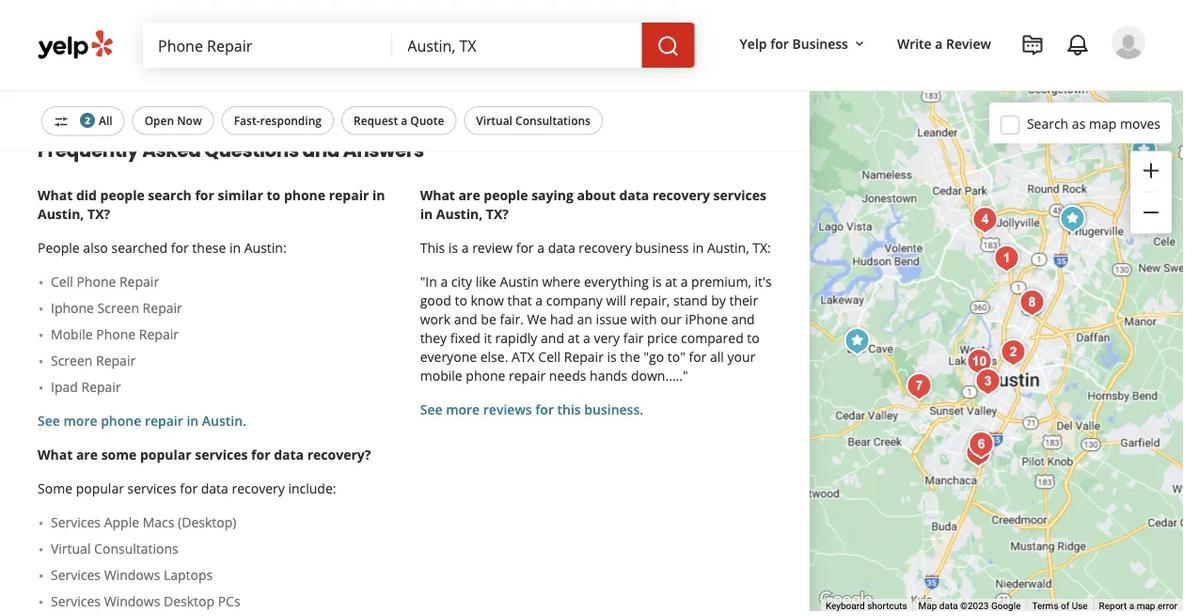 Task type: locate. For each thing, give the bounding box(es) containing it.
for right yelp
[[770, 34, 789, 52]]

phone
[[77, 273, 116, 291], [96, 326, 136, 344]]

projects image
[[1021, 34, 1044, 56]]

recovery up "services apple macs (desktop)" link
[[232, 480, 285, 498]]

guide
[[86, 58, 122, 76]]

request a quote button
[[341, 106, 456, 135]]

is
[[448, 239, 458, 257], [652, 273, 662, 291], [607, 348, 617, 366]]

ipad
[[51, 379, 78, 396]]

everyone
[[420, 348, 477, 366]]

zoom out image
[[1140, 201, 1162, 224]]

virtual consultations
[[476, 113, 591, 128]]

write a review
[[897, 34, 991, 52]]

an
[[577, 311, 592, 329]]

phone right similar
[[284, 187, 325, 205]]

cost
[[54, 58, 82, 76]]

answers
[[343, 137, 424, 164]]

are for people
[[459, 187, 480, 205]]

screen right iphone
[[97, 300, 139, 317]]

1 horizontal spatial see
[[420, 401, 443, 419]]

0 vertical spatial popular
[[140, 446, 191, 464]]

1 horizontal spatial recovery
[[579, 239, 632, 257]]

0 horizontal spatial virtual
[[51, 540, 91, 558]]

consultations up saying
[[515, 113, 591, 128]]

austin, down did
[[38, 205, 84, 223]]

terms of use
[[1032, 601, 1088, 612]]

it
[[484, 330, 492, 347]]

they
[[420, 330, 447, 347]]

virtual
[[476, 113, 513, 128], [51, 540, 91, 558]]

1 vertical spatial cell
[[538, 348, 561, 366]]

austin, left tx:
[[707, 239, 749, 257]]

repair down atx
[[509, 367, 546, 385]]

windows inside services windows laptops
[[121, 13, 191, 34]]

recovery up "everything" on the top of the page
[[579, 239, 632, 257]]

macdoctors image
[[839, 323, 876, 360]]

to"
[[668, 348, 685, 366]]

0 vertical spatial recovery
[[653, 187, 710, 205]]

notifications image
[[1067, 34, 1089, 56]]

0 horizontal spatial screen
[[51, 352, 93, 370]]

phone down else.
[[466, 367, 505, 385]]

fair.
[[500, 311, 524, 329]]

repair up the what are some popular services for data recovery?
[[145, 412, 183, 430]]

services apple macs (desktop) link
[[51, 513, 390, 532]]

people for saying
[[484, 187, 528, 205]]

1 horizontal spatial consultations
[[515, 113, 591, 128]]

laptops
[[54, 35, 114, 56], [164, 567, 213, 584]]

austin, up this
[[436, 205, 483, 223]]

services up macs
[[127, 480, 176, 498]]

for right search
[[195, 187, 214, 205]]

atx
[[512, 348, 535, 366]]

phone
[[284, 187, 325, 205], [466, 367, 505, 385], [101, 412, 141, 430]]

2 horizontal spatial is
[[652, 273, 662, 291]]

what inside what are people saying about data recovery services in austin, tx?
[[420, 187, 455, 205]]

our
[[660, 311, 682, 329]]

request a quote
[[354, 113, 444, 128]]

windows up guide
[[121, 13, 191, 34]]

austin, for is
[[707, 239, 749, 257]]

1 vertical spatial screen
[[51, 352, 93, 370]]

0 vertical spatial screen
[[97, 300, 139, 317]]

premium,
[[691, 273, 751, 291]]

2 none field from the left
[[408, 35, 627, 55]]

0 horizontal spatial services
[[127, 480, 176, 498]]

now
[[177, 113, 202, 128]]

is right this
[[448, 239, 458, 257]]

mobile
[[51, 326, 93, 344]]

this is a review for a data recovery business in austin, tx:
[[420, 239, 771, 257]]

more down ipad
[[63, 412, 97, 430]]

16 chevron down v2 image
[[852, 36, 867, 51]]

0 horizontal spatial at
[[568, 330, 580, 347]]

1 horizontal spatial cell
[[538, 348, 561, 366]]

1 horizontal spatial repair
[[329, 187, 369, 205]]

consultations inside the services apple macs (desktop) virtual consultations services windows laptops services windows desktop pcs
[[94, 540, 178, 558]]

these
[[192, 239, 226, 257]]

0 horizontal spatial phone
[[101, 412, 141, 430]]

popular up some popular services for data recovery include:
[[140, 446, 191, 464]]

austin, for did
[[38, 205, 84, 223]]

tx? inside the what did people search for similar to phone repair in austin, tx?
[[88, 205, 110, 223]]

0 horizontal spatial austin,
[[38, 205, 84, 223]]

1 vertical spatial are
[[76, 446, 98, 464]]

0 horizontal spatial cell
[[51, 273, 73, 291]]

2 vertical spatial is
[[607, 348, 617, 366]]

pcs
[[218, 593, 240, 611]]

1 vertical spatial recovery
[[579, 239, 632, 257]]

1 horizontal spatial laptops
[[164, 567, 213, 584]]

in right these
[[229, 239, 241, 257]]

map left the error
[[1137, 601, 1155, 612]]

0 vertical spatial services
[[713, 187, 766, 205]]

1 vertical spatial is
[[652, 273, 662, 291]]

laptops inside services windows laptops
[[54, 35, 114, 56]]

1 horizontal spatial people
[[484, 187, 528, 205]]

1 horizontal spatial austin,
[[436, 205, 483, 223]]

0 vertical spatial cell
[[51, 273, 73, 291]]

some
[[101, 446, 137, 464]]

moves
[[1120, 115, 1161, 132]]

2 horizontal spatial phone
[[466, 367, 505, 385]]

map data ©2023 google
[[918, 601, 1021, 612]]

repair down searched
[[119, 273, 159, 291]]

1 horizontal spatial tx?
[[486, 205, 509, 223]]

0 vertical spatial laptops
[[54, 35, 114, 56]]

1 horizontal spatial at
[[665, 273, 677, 291]]

0 horizontal spatial none field
[[158, 35, 377, 55]]

0 vertical spatial phone
[[284, 187, 325, 205]]

map for error
[[1137, 601, 1155, 612]]

virtual consultations link
[[51, 540, 390, 559]]

are for some
[[76, 446, 98, 464]]

1 horizontal spatial more
[[446, 401, 480, 419]]

0 horizontal spatial see
[[38, 412, 60, 430]]

cell phone repair link
[[51, 273, 390, 292]]

0 vertical spatial consultations
[[515, 113, 591, 128]]

0 horizontal spatial are
[[76, 446, 98, 464]]

1 horizontal spatial are
[[459, 187, 480, 205]]

2 vertical spatial windows
[[104, 593, 160, 611]]

and
[[302, 137, 340, 164], [454, 311, 477, 329], [731, 311, 755, 329], [541, 330, 564, 347]]

is up repair,
[[652, 273, 662, 291]]

2
[[85, 114, 90, 126]]

tx? inside what are people saying about data recovery services in austin, tx?
[[486, 205, 509, 223]]

consultations
[[515, 113, 591, 128], [94, 540, 178, 558]]

1 vertical spatial virtual
[[51, 540, 91, 558]]

see for see more phone repair in austin.
[[38, 412, 60, 430]]

cell right atx
[[538, 348, 561, 366]]

are up review
[[459, 187, 480, 205]]

"go
[[644, 348, 664, 366]]

for right review
[[516, 239, 534, 257]]

1 vertical spatial consultations
[[94, 540, 178, 558]]

1 vertical spatial phone
[[466, 367, 505, 385]]

for left this
[[535, 401, 554, 419]]

data inside what are people saying about data recovery services in austin, tx?
[[619, 187, 649, 205]]

0 horizontal spatial consultations
[[94, 540, 178, 558]]

0 vertical spatial windows
[[121, 13, 191, 34]]

recovery up business
[[653, 187, 710, 205]]

to down city
[[455, 292, 467, 310]]

map
[[1089, 115, 1117, 132], [1137, 601, 1155, 612]]

at down an
[[568, 330, 580, 347]]

2 horizontal spatial austin,
[[707, 239, 749, 257]]

0 vertical spatial map
[[1089, 115, 1117, 132]]

1 vertical spatial repair
[[509, 367, 546, 385]]

ipad repair link
[[51, 378, 390, 397]]

virtual right quote
[[476, 113, 513, 128]]

virtual down some at the left bottom of page
[[51, 540, 91, 558]]

1 horizontal spatial phone
[[284, 187, 325, 205]]

virtual inside button
[[476, 113, 513, 128]]

data right "about"
[[619, 187, 649, 205]]

0 vertical spatial repair
[[329, 187, 369, 205]]

2 horizontal spatial repair
[[509, 367, 546, 385]]

desktop
[[164, 593, 214, 611]]

google image
[[815, 588, 877, 612]]

1 none field from the left
[[158, 35, 377, 55]]

1 horizontal spatial map
[[1137, 601, 1155, 612]]

good
[[420, 292, 451, 310]]

it's
[[755, 273, 772, 291]]

2 tx? from the left
[[486, 205, 509, 223]]

cpr cell phone repair south austin image
[[960, 435, 998, 472]]

Find text field
[[158, 35, 377, 55]]

price
[[647, 330, 678, 347]]

frequently
[[38, 137, 139, 164]]

popular down some
[[76, 480, 124, 498]]

0 horizontal spatial people
[[100, 187, 145, 205]]

1 horizontal spatial services
[[195, 446, 248, 464]]

ruby a. image
[[1112, 25, 1146, 59]]

people inside the what did people search for similar to phone repair in austin, tx?
[[100, 187, 145, 205]]

filters group
[[38, 106, 607, 136]]

are inside what are people saying about data recovery services in austin, tx?
[[459, 187, 480, 205]]

tx? down did
[[88, 205, 110, 223]]

2 people from the left
[[484, 187, 528, 205]]

to up "your"
[[747, 330, 760, 347]]

people left saying
[[484, 187, 528, 205]]

city
[[451, 273, 472, 291]]

none field down 24 arrow right v2 'image'
[[158, 35, 377, 55]]

and up fixed
[[454, 311, 477, 329]]

1 vertical spatial map
[[1137, 601, 1155, 612]]

keyboard
[[826, 601, 865, 612]]

cell up iphone
[[51, 273, 73, 291]]

the
[[620, 348, 640, 366]]

recovery
[[653, 187, 710, 205], [579, 239, 632, 257], [232, 480, 285, 498]]

see more reviews for this business. link
[[420, 401, 643, 419]]

for left these
[[171, 239, 189, 257]]

see down ipad
[[38, 412, 60, 430]]

1 horizontal spatial screen
[[97, 300, 139, 317]]

windows left desktop
[[104, 593, 160, 611]]

more for reviews
[[446, 401, 480, 419]]

iphone
[[685, 311, 728, 329]]

more down mobile
[[446, 401, 480, 419]]

"in
[[420, 273, 437, 291]]

phone doctor of oakhill image
[[901, 368, 938, 405]]

1 horizontal spatial none field
[[408, 35, 627, 55]]

2 horizontal spatial recovery
[[653, 187, 710, 205]]

laptops up cost guide
[[54, 35, 114, 56]]

in up this
[[420, 205, 433, 223]]

0 horizontal spatial to
[[267, 187, 281, 205]]

0 horizontal spatial repair
[[145, 412, 183, 430]]

services
[[713, 187, 766, 205], [195, 446, 248, 464], [127, 480, 176, 498]]

1 vertical spatial popular
[[76, 480, 124, 498]]

0 horizontal spatial is
[[448, 239, 458, 257]]

phone down also
[[77, 273, 116, 291]]

in down answers
[[372, 187, 385, 205]]

cell
[[51, 273, 73, 291], [538, 348, 561, 366]]

virtual inside the services apple macs (desktop) virtual consultations services windows laptops services windows desktop pcs
[[51, 540, 91, 558]]

what up this
[[420, 187, 455, 205]]

what left did
[[38, 187, 73, 205]]

1 tx? from the left
[[88, 205, 110, 223]]

map right as
[[1089, 115, 1117, 132]]

0 vertical spatial virtual
[[476, 113, 513, 128]]

screen down the mobile
[[51, 352, 93, 370]]

and down their
[[731, 311, 755, 329]]

to
[[267, 187, 281, 205], [455, 292, 467, 310], [747, 330, 760, 347]]

in inside the what did people search for similar to phone repair in austin, tx?
[[372, 187, 385, 205]]

compared
[[681, 330, 744, 347]]

none field 'near'
[[408, 35, 627, 55]]

1 horizontal spatial virtual
[[476, 113, 513, 128]]

a right report
[[1129, 601, 1134, 612]]

laptops up desktop
[[164, 567, 213, 584]]

2 vertical spatial recovery
[[232, 480, 285, 498]]

what inside the what did people search for similar to phone repair in austin, tx?
[[38, 187, 73, 205]]

©2023
[[960, 601, 989, 612]]

what did people search for similar to phone repair in austin, tx?
[[38, 187, 385, 223]]

1up repairs image
[[969, 363, 1007, 401]]

what for what are people saying about data recovery services in austin, tx?
[[420, 187, 455, 205]]

are left some
[[76, 446, 98, 464]]

services inside what are people saying about data recovery services in austin, tx?
[[713, 187, 766, 205]]

tx?
[[88, 205, 110, 223], [486, 205, 509, 223]]

austin.
[[202, 412, 246, 430]]

issue
[[596, 311, 627, 329]]

this
[[420, 239, 445, 257]]

phone right the mobile
[[96, 326, 136, 344]]

what for what are some popular services for data recovery?
[[38, 446, 73, 464]]

include:
[[288, 480, 336, 498]]

1 horizontal spatial to
[[455, 292, 467, 310]]

2 horizontal spatial services
[[713, 187, 766, 205]]

a left review
[[462, 239, 469, 257]]

2 vertical spatial to
[[747, 330, 760, 347]]

0 horizontal spatial tx?
[[88, 205, 110, 223]]

keyboard shortcuts button
[[826, 600, 907, 612]]

will
[[606, 292, 626, 310]]

2 all
[[85, 113, 113, 128]]

0 vertical spatial phone
[[77, 273, 116, 291]]

and down "filters" group
[[302, 137, 340, 164]]

people for search
[[100, 187, 145, 205]]

longhorn mac repair image
[[1054, 200, 1092, 238], [1054, 200, 1092, 238]]

0 horizontal spatial map
[[1089, 115, 1117, 132]]

else.
[[480, 348, 508, 366]]

is left the
[[607, 348, 617, 366]]

a left quote
[[401, 113, 407, 128]]

0 vertical spatial to
[[267, 187, 281, 205]]

group
[[1130, 151, 1172, 234]]

2 horizontal spatial to
[[747, 330, 760, 347]]

map for moves
[[1089, 115, 1117, 132]]

0 horizontal spatial laptops
[[54, 35, 114, 56]]

terms
[[1032, 601, 1059, 612]]

Near text field
[[408, 35, 627, 55]]

1 vertical spatial to
[[455, 292, 467, 310]]

services down "austin."
[[195, 446, 248, 464]]

write a review link
[[890, 26, 999, 60]]

windows down apple
[[104, 567, 160, 584]]

phone up some
[[101, 412, 141, 430]]

people inside what are people saying about data recovery services in austin, tx?
[[484, 187, 528, 205]]

None field
[[158, 35, 377, 55], [408, 35, 627, 55]]

to right similar
[[267, 187, 281, 205]]

data right "map"
[[939, 601, 958, 612]]

data up where
[[548, 239, 575, 257]]

for left all
[[689, 348, 707, 366]]

none field up virtual consultations button
[[408, 35, 627, 55]]

fast-responding
[[234, 113, 322, 128]]

a up where
[[537, 239, 545, 257]]

all
[[99, 113, 113, 128]]

2 vertical spatial repair
[[145, 412, 183, 430]]

1 vertical spatial laptops
[[164, 567, 213, 584]]

data up the include: in the left bottom of the page
[[274, 446, 304, 464]]

see down mobile
[[420, 401, 443, 419]]

at up stand
[[665, 273, 677, 291]]

None search field
[[143, 23, 698, 68]]

map
[[918, 601, 937, 612]]

repair up needs
[[564, 348, 604, 366]]

recovery inside what are people saying about data recovery services in austin, tx?
[[653, 187, 710, 205]]

zoom in image
[[1140, 159, 1162, 182]]

services windows desktop pcs link
[[51, 592, 390, 611]]

0 vertical spatial at
[[665, 273, 677, 291]]

repair down answers
[[329, 187, 369, 205]]

what up some at the left bottom of page
[[38, 446, 73, 464]]

austin, inside the what did people search for similar to phone repair in austin, tx?
[[38, 205, 84, 223]]

consultations down apple
[[94, 540, 178, 558]]

0 vertical spatial are
[[459, 187, 480, 205]]

services inside services windows laptops
[[54, 13, 118, 34]]

1 people from the left
[[100, 187, 145, 205]]

16 filter v2 image
[[54, 114, 69, 129]]

services up tx:
[[713, 187, 766, 205]]

tx? up review
[[486, 205, 509, 223]]

people right did
[[100, 187, 145, 205]]

0 horizontal spatial more
[[63, 412, 97, 430]]

1 horizontal spatial is
[[607, 348, 617, 366]]

0 horizontal spatial recovery
[[232, 480, 285, 498]]



Task type: describe. For each thing, give the bounding box(es) containing it.
report
[[1099, 601, 1127, 612]]

also
[[83, 239, 108, 257]]

2 vertical spatial services
[[127, 480, 176, 498]]

questions
[[204, 137, 299, 164]]

1 vertical spatial windows
[[104, 567, 160, 584]]

screen repair link
[[51, 352, 390, 371]]

everything
[[584, 273, 649, 291]]

their
[[729, 292, 758, 310]]

search
[[1027, 115, 1069, 132]]

(desktop)
[[178, 514, 236, 532]]

open now button
[[132, 106, 214, 135]]

a right ""in"
[[441, 273, 448, 291]]

search as map moves
[[1027, 115, 1161, 132]]

map region
[[778, 0, 1183, 612]]

1 vertical spatial phone
[[96, 326, 136, 344]]

phone inside the what did people search for similar to phone repair in austin, tx?
[[284, 187, 325, 205]]

that
[[507, 292, 532, 310]]

pro xi image
[[1125, 132, 1163, 169]]

a up we
[[535, 292, 543, 310]]

fair
[[623, 330, 644, 347]]

a right 'write'
[[935, 34, 943, 52]]

consultations inside button
[[515, 113, 591, 128]]

repair inside the what did people search for similar to phone repair in austin, tx?
[[329, 187, 369, 205]]

repair right ipad
[[81, 379, 121, 396]]

search
[[148, 187, 192, 205]]

none field find
[[158, 35, 377, 55]]

for down the what are some popular services for data recovery?
[[180, 480, 198, 498]]

recovery?
[[307, 446, 371, 464]]

tx:
[[753, 239, 771, 257]]

cost guide
[[54, 58, 122, 76]]

know
[[471, 292, 504, 310]]

very
[[594, 330, 620, 347]]

all
[[710, 348, 724, 366]]

ubreakifix image
[[963, 426, 1000, 464]]

repair up see more phone repair in austin. link
[[96, 352, 136, 370]]

data up "services apple macs (desktop)" link
[[201, 480, 228, 498]]

see for see more reviews for this business.
[[420, 401, 443, 419]]

atx cell repair image
[[988, 240, 1026, 277]]

in inside what are people saying about data recovery services in austin, tx?
[[420, 205, 433, 223]]

report a map error link
[[1099, 601, 1177, 612]]

hi-tech gadgets image
[[967, 201, 1004, 239]]

for left recovery? at the bottom left
[[251, 446, 270, 464]]

services apple macs (desktop) virtual consultations services windows laptops services windows desktop pcs
[[51, 514, 240, 611]]

for inside button
[[770, 34, 789, 52]]

frequently asked questions and answers
[[38, 137, 424, 164]]

this
[[557, 401, 581, 419]]

repair inside "in a city like austin where everything is at a premium, it's good to know that a company will repair, stand by their work and be fair.  we had an issue with our iphone and they fixed it rapidly and at a very fair price compared to everyone else.  atx cell repair is the "go to" for all your mobile phone repair needs hands down....."
[[564, 348, 604, 366]]

we
[[527, 311, 547, 329]]

terms of use link
[[1032, 601, 1088, 612]]

rapidly
[[495, 330, 537, 347]]

2 vertical spatial phone
[[101, 412, 141, 430]]

a up stand
[[681, 273, 688, 291]]

repair up the screen repair link
[[139, 326, 179, 344]]

some
[[38, 480, 72, 498]]

be
[[481, 311, 496, 329]]

0 horizontal spatial popular
[[76, 480, 124, 498]]

open now
[[144, 113, 202, 128]]

frankenstein computers image
[[1014, 284, 1051, 322]]

needs
[[549, 367, 586, 385]]

shortcuts
[[867, 601, 907, 612]]

phone inside "in a city like austin where everything is at a premium, it's good to know that a company will repair, stand by their work and be fair.  we had an issue with our iphone and they fixed it rapidly and at a very fair price compared to everyone else.  atx cell repair is the "go to" for all your mobile phone repair needs hands down....."
[[466, 367, 505, 385]]

0 vertical spatial is
[[448, 239, 458, 257]]

keyboard shortcuts
[[826, 601, 907, 612]]

iphone
[[51, 300, 94, 317]]

hands
[[590, 367, 628, 385]]

down....."
[[631, 367, 688, 385]]

similar
[[218, 187, 263, 205]]

1 horizontal spatial popular
[[140, 446, 191, 464]]

reviews
[[483, 401, 532, 419]]

iphone screen repair link
[[51, 299, 390, 318]]

cell phone repair iphone screen repair mobile phone repair screen repair ipad repair
[[51, 273, 182, 396]]

work
[[420, 311, 451, 329]]

24 arrow right v2 image
[[234, 11, 257, 33]]

what for what did people search for similar to phone repair in austin, tx?
[[38, 187, 73, 205]]

to inside the what did people search for similar to phone repair in austin, tx?
[[267, 187, 281, 205]]

user actions element
[[725, 24, 1172, 139]]

had
[[550, 311, 574, 329]]

what are some popular services for data recovery?
[[38, 446, 371, 464]]

a inside button
[[401, 113, 407, 128]]

about
[[577, 187, 616, 205]]

for inside the what did people search for similar to phone repair in austin, tx?
[[195, 187, 214, 205]]

people
[[38, 239, 80, 257]]

open
[[144, 113, 174, 128]]

yelp for business
[[740, 34, 848, 52]]

services windows laptops
[[54, 13, 191, 56]]

repair down people also searched for these in austin:
[[143, 300, 182, 317]]

searched
[[111, 239, 168, 257]]

1 vertical spatial at
[[568, 330, 580, 347]]

search image
[[657, 35, 680, 57]]

yelp
[[740, 34, 767, 52]]

did
[[76, 187, 97, 205]]

fixed
[[450, 330, 480, 347]]

in right business
[[692, 239, 704, 257]]

laptops inside the services apple macs (desktop) virtual consultations services windows laptops services windows desktop pcs
[[164, 567, 213, 584]]

mobile
[[420, 367, 462, 385]]

and down had
[[541, 330, 564, 347]]

for inside "in a city like austin where everything is at a premium, it's good to know that a company will repair, stand by their work and be fair.  we had an issue with our iphone and they fixed it rapidly and at a very fair price compared to everyone else.  atx cell repair is the "go to" for all your mobile phone repair needs hands down....."
[[689, 348, 707, 366]]

repair inside "in a city like austin where everything is at a premium, it's good to know that a company will repair, stand by their work and be fair.  we had an issue with our iphone and they fixed it rapidly and at a very fair price compared to everyone else.  atx cell repair is the "go to" for all your mobile phone repair needs hands down....."
[[509, 367, 546, 385]]

quote
[[410, 113, 444, 128]]

write
[[897, 34, 932, 52]]

bee caves wireless image
[[961, 343, 998, 381]]

fast-
[[234, 113, 260, 128]]

mobile phone repair link
[[51, 325, 390, 344]]

cell inside "in a city like austin where everything is at a premium, it's good to know that a company will repair, stand by their work and be fair.  we had an issue with our iphone and they fixed it rapidly and at a very fair price compared to everyone else.  atx cell repair is the "go to" for all your mobile phone repair needs hands down....."
[[538, 348, 561, 366]]

by
[[711, 292, 726, 310]]

business
[[792, 34, 848, 52]]

1up repairs image
[[995, 334, 1032, 371]]

saying
[[532, 187, 574, 205]]

business
[[635, 239, 689, 257]]

1 vertical spatial services
[[195, 446, 248, 464]]

a down an
[[583, 330, 590, 347]]

asked
[[142, 137, 201, 164]]

request
[[354, 113, 398, 128]]

where
[[542, 273, 581, 291]]

some popular services for data recovery include:
[[38, 480, 336, 498]]

virtual consultations button
[[464, 106, 603, 135]]

report a map error
[[1099, 601, 1177, 612]]

austin, inside what are people saying about data recovery services in austin, tx?
[[436, 205, 483, 223]]

cell inside cell phone repair iphone screen repair mobile phone repair screen repair ipad repair
[[51, 273, 73, 291]]

more for phone
[[63, 412, 97, 430]]

in left "austin."
[[187, 412, 199, 430]]

your
[[727, 348, 755, 366]]



Task type: vqa. For each thing, say whether or not it's contained in the screenshot.
the Laptops inside Services Windows Laptops
yes



